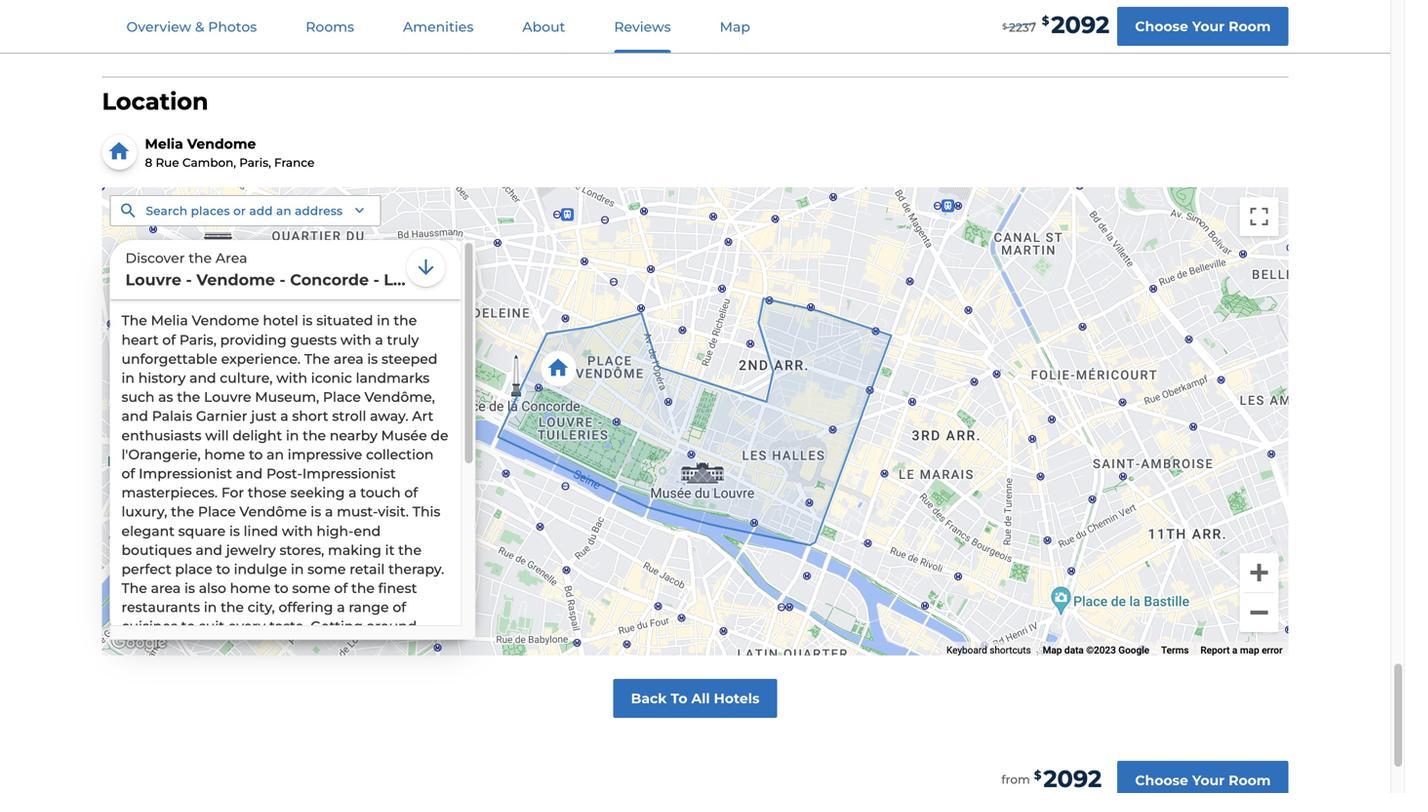 Task type: describe. For each thing, give the bounding box(es) containing it.
terms link
[[1161, 644, 1189, 656]]

impressive
[[288, 446, 362, 463]]

to right place
[[216, 561, 230, 578]]

the down the every
[[245, 637, 268, 654]]

situated
[[316, 312, 373, 329]]

2 vertical spatial melia
[[272, 637, 309, 654]]

guests
[[290, 332, 337, 348]]

stations
[[219, 657, 274, 673]]

choose your room for $ 2237 $ 2092
[[1135, 18, 1271, 35]]

0 vertical spatial making
[[328, 542, 381, 558]]

1 impressionist from the left
[[139, 465, 232, 482]]

easy
[[173, 637, 204, 654]]

offering
[[279, 599, 333, 616]]

2 - from the left
[[280, 270, 286, 290]]

of up unforgettable on the top left of the page
[[162, 332, 176, 348]]

and down such
[[121, 408, 148, 425]]

to down walking
[[347, 676, 361, 692]]

square
[[178, 523, 226, 539]]

art
[[412, 408, 433, 425]]

3 - from the left
[[373, 270, 379, 290]]

an inside the melia vendome hotel is situated in the heart of paris, providing guests with a truly unforgettable experience. the area is steeped in history and culture, with iconic landmarks such as the louvre museum, place vendôme, and palais garnier just a short stroll away. art enthusiasts will delight in the nearby musée de l'orangerie, home to an impressive collection of impressionist and post-impressionist masterpieces.  for those seeking a touch of luxury, the place vendôme is a must-visit. this elegant square is lined with high-end boutiques and jewelry stores, making it the perfect place to indulge in some retail therapy. the area is also home to some of the finest restaurants in the city, offering a range of cuisines to suit every taste.  getting around paris is easy from the melia vendome, with several metro stations within walking distance. the hotel is also well-connected to both charles de gaulle airport and the city's main train stations, making it a convenient base for exploring the city and beyond.  the overall vibe of the area is one of sophistication and elegance, with a blend of historic architecture and modern
[[266, 446, 284, 463]]

4 - from the left
[[470, 270, 476, 290]]

of down exploring
[[121, 752, 135, 769]]

and down unforgettable on the top left of the page
[[189, 370, 216, 386]]

experience.
[[221, 351, 301, 367]]

louvre inside the melia vendome hotel is situated in the heart of paris, providing guests with a truly unforgettable experience. the area is steeped in history and culture, with iconic landmarks such as the louvre museum, place vendôme, and palais garnier just a short stroll away. art enthusiasts will delight in the nearby musée de l'orangerie, home to an impressive collection of impressionist and post-impressionist masterpieces.  for those seeking a touch of luxury, the place vendôme is a must-visit. this elegant square is lined with high-end boutiques and jewelry stores, making it the perfect place to indulge in some retail therapy. the area is also home to some of the finest restaurants in the city, offering a range of cuisines to suit every taste.  getting around paris is easy from the melia vendome, with several metro stations within walking distance. the hotel is also well-connected to both charles de gaulle airport and the city's main train stations, making it a convenient base for exploring the city and beyond.  the overall vibe of the area is one of sophistication and elegance, with a blend of historic architecture and modern
[[204, 389, 251, 406]]

the up convenient on the left bottom of page
[[329, 695, 352, 711]]

©2023
[[1086, 644, 1116, 656]]

several
[[121, 657, 169, 673]]

amenities
[[403, 19, 474, 35]]

rue
[[156, 156, 179, 170]]

charles
[[121, 695, 173, 711]]

those
[[248, 485, 287, 501]]

the down convenient on the left bottom of page
[[335, 733, 361, 750]]

2092
[[1051, 11, 1110, 39]]

halles
[[416, 270, 465, 290]]

reviews inside button
[[699, 26, 758, 42]]

with down the around
[[387, 637, 418, 654]]

your for $ 2237 $ 2092
[[1192, 18, 1225, 35]]

the down perfect
[[121, 580, 147, 597]]

about
[[522, 19, 565, 35]]

main
[[394, 695, 430, 711]]

base
[[382, 714, 415, 731]]

2 impressionist from the left
[[302, 465, 396, 482]]

choose for $ 2237 $ 2092
[[1135, 18, 1188, 35]]

map for map data ©2023 google
[[1043, 644, 1062, 656]]

palais
[[152, 408, 192, 425]]

away.
[[370, 408, 408, 425]]

Search places or add an address checkbox
[[110, 195, 381, 227]]

1 vertical spatial home
[[230, 580, 271, 597]]

is down "cuisines"
[[159, 637, 170, 654]]

a down museum,
[[280, 408, 288, 425]]

finest
[[378, 580, 417, 597]]

amenities button
[[380, 1, 497, 53]]

a up "high-"
[[325, 504, 333, 520]]

providing
[[220, 332, 287, 348]]

for
[[221, 485, 244, 501]]

melia inside melia vendome 8 rue cambon, paris, france
[[145, 136, 183, 152]]

map
[[1240, 644, 1259, 656]]

to up easy
[[181, 618, 195, 635]]

place
[[175, 561, 212, 578]]

show all reviews
[[633, 26, 758, 42]]

reviews button
[[591, 1, 694, 53]]

vendôme
[[239, 504, 307, 520]]

tab list containing overview & photos
[[102, 0, 775, 53]]

iconic
[[311, 370, 352, 386]]

as
[[158, 389, 173, 406]]

louvre inside discover the area louvre - vendome - concorde - les halles - 1st arr. - 2nd arr.
[[125, 270, 181, 290]]

melia vendome 8 rue cambon, paris, france
[[145, 136, 315, 170]]

walking
[[326, 657, 381, 673]]

0 vertical spatial home
[[204, 446, 245, 463]]

in up suit at left bottom
[[204, 599, 217, 616]]

getting
[[310, 618, 363, 635]]

indulge
[[234, 561, 287, 578]]

back to all hotels
[[631, 691, 759, 707]]

vendôme,
[[364, 389, 435, 406]]

l'orangerie,
[[121, 446, 201, 463]]

all inside button
[[676, 26, 695, 42]]

search
[[146, 204, 188, 218]]

room for from $
[[1229, 773, 1271, 789]]

the right as
[[177, 389, 200, 406]]

the melia vendome hotel is situated in the heart of paris, providing guests with a truly unforgettable experience. the area is steeped in history and culture, with iconic landmarks such as the louvre museum, place vendôme, and palais garnier just a short stroll away. art enthusiasts will delight in the nearby musée de l'orangerie, home to an impressive collection of impressionist and post-impressionist masterpieces.  for those seeking a touch of luxury, the place vendôme is a must-visit. this elegant square is lined with high-end boutiques and jewelry stores, making it the perfect place to indulge in some retail therapy. the area is also home to some of the finest restaurants in the city, offering a range of cuisines to suit every taste.  getting around paris is easy from the melia vendome, with several metro stations within walking distance. the hotel is also well-connected to both charles de gaulle airport and the city's main train stations, making it a convenient base for exploring the city and beyond.  the overall vibe of the area is one of sophistication and elegance, with a blend of historic architecture and modern 
[[121, 312, 449, 793]]

beyond.
[[276, 733, 332, 750]]

cambon,
[[182, 156, 236, 170]]

0 horizontal spatial place
[[198, 504, 236, 520]]

a up must- at the left
[[348, 485, 357, 501]]

the down exploring
[[139, 752, 162, 769]]

elegance,
[[121, 771, 188, 788]]

is up the guests
[[302, 312, 313, 329]]

taste.
[[269, 618, 307, 635]]

cuisines
[[121, 618, 177, 635]]

overview
[[126, 19, 191, 35]]

the up heart
[[121, 312, 147, 329]]

stations,
[[157, 714, 215, 731]]

is left one
[[199, 752, 210, 769]]

just
[[251, 408, 277, 425]]

overall
[[365, 733, 410, 750]]

reviews inside button
[[614, 19, 671, 35]]

heart
[[121, 332, 159, 348]]

with down situated
[[340, 332, 371, 348]]

of up getting
[[334, 580, 348, 597]]

touch
[[360, 485, 401, 501]]

enthusiasts
[[121, 427, 201, 444]]

exploring
[[121, 733, 187, 750]]

landmarks
[[356, 370, 430, 386]]

a left truly
[[375, 332, 383, 348]]

report a map error link
[[1201, 644, 1283, 656]]

1 horizontal spatial place
[[323, 389, 361, 406]]

city
[[218, 733, 242, 750]]

both
[[365, 676, 398, 692]]

error
[[1262, 644, 1283, 656]]

from inside the melia vendome hotel is situated in the heart of paris, providing guests with a truly unforgettable experience. the area is steeped in history and culture, with iconic landmarks such as the louvre museum, place vendôme, and palais garnier just a short stroll away. art enthusiasts will delight in the nearby musée de l'orangerie, home to an impressive collection of impressionist and post-impressionist masterpieces.  for those seeking a touch of luxury, the place vendôme is a must-visit. this elegant square is lined with high-end boutiques and jewelry stores, making it the perfect place to indulge in some retail therapy. the area is also home to some of the finest restaurants in the city, offering a range of cuisines to suit every taste.  getting around paris is easy from the melia vendome, with several metro stations within walking distance. the hotel is also well-connected to both charles de gaulle airport and the city's main train stations, making it a convenient base for exploring the city and beyond.  the overall vibe of the area is one of sophistication and elegance, with a blend of historic architecture and modern
[[208, 637, 241, 654]]

paris, inside the melia vendome hotel is situated in the heart of paris, providing guests with a truly unforgettable experience. the area is steeped in history and culture, with iconic landmarks such as the louvre museum, place vendôme, and palais garnier just a short stroll away. art enthusiasts will delight in the nearby musée de l'orangerie, home to an impressive collection of impressionist and post-impressionist masterpieces.  for those seeking a touch of luxury, the place vendôme is a must-visit. this elegant square is lined with high-end boutiques and jewelry stores, making it the perfect place to indulge in some retail therapy. the area is also home to some of the finest restaurants in the city, offering a range of cuisines to suit every taste.  getting around paris is easy from the melia vendome, with several metro stations within walking distance. the hotel is also well-connected to both charles de gaulle airport and the city's main train stations, making it a convenient base for exploring the city and beyond.  the overall vibe of the area is one of sophistication and elegance, with a blend of historic architecture and modern
[[179, 332, 216, 348]]

2 arr. from the left
[[585, 270, 615, 290]]

vendome,
[[313, 637, 383, 654]]

to down delight
[[249, 446, 263, 463]]

2237
[[1009, 20, 1036, 34]]

is up jewelry
[[229, 523, 240, 539]]

vendome inside discover the area louvre - vendome - concorde - les halles - 1st arr. - 2nd arr.
[[196, 270, 275, 290]]

in up such
[[121, 370, 135, 386]]

the down several on the bottom of page
[[121, 676, 147, 692]]

1 vertical spatial melia
[[151, 312, 188, 329]]

history
[[138, 370, 186, 386]]

$ inside from $
[[1034, 768, 1041, 782]]

end
[[354, 523, 381, 539]]

a up getting
[[337, 599, 345, 616]]

0 horizontal spatial hotel
[[151, 676, 186, 692]]

room for $ 2237 $ 2092
[[1229, 18, 1271, 35]]

retail
[[350, 561, 385, 578]]

museum,
[[255, 389, 319, 406]]

is up the 'landmarks'
[[367, 351, 378, 367]]

choose your room for from $
[[1135, 773, 1271, 789]]

blend
[[238, 771, 278, 788]]

post-
[[266, 465, 302, 482]]

hotels
[[714, 691, 759, 707]]

the down "stations,"
[[191, 733, 214, 750]]

a left map
[[1232, 644, 1238, 656]]

from $
[[1001, 768, 1041, 787]]

for
[[419, 714, 438, 731]]

unforgettable
[[121, 351, 217, 367]]

1 - from the left
[[186, 270, 192, 290]]

in up truly
[[377, 312, 390, 329]]



Task type: vqa. For each thing, say whether or not it's contained in the screenshot.
booked
no



Task type: locate. For each thing, give the bounding box(es) containing it.
of up the blend
[[244, 752, 257, 769]]

paris, up unforgettable on the top left of the page
[[179, 332, 216, 348]]

2 choose your room from the top
[[1135, 773, 1271, 789]]

vendome inside the melia vendome hotel is situated in the heart of paris, providing guests with a truly unforgettable experience. the area is steeped in history and culture, with iconic landmarks such as the louvre museum, place vendôme, and palais garnier just a short stroll away. art enthusiasts will delight in the nearby musée de l'orangerie, home to an impressive collection of impressionist and post-impressionist masterpieces.  for those seeking a touch of luxury, the place vendôme is a must-visit. this elegant square is lined with high-end boutiques and jewelry stores, making it the perfect place to indulge in some retail therapy. the area is also home to some of the finest restaurants in the city, offering a range of cuisines to suit every taste.  getting around paris is easy from the melia vendome, with several metro stations within walking distance. the hotel is also well-connected to both charles de gaulle airport and the city's main train stations, making it a convenient base for exploring the city and beyond.  the overall vibe of the area is one of sophistication and elegance, with a blend of historic architecture and modern
[[192, 312, 259, 329]]

arr.
[[506, 270, 535, 290], [585, 270, 615, 290]]

the left area
[[189, 250, 212, 267]]

1 vertical spatial map
[[1043, 644, 1062, 656]]

1 vertical spatial room
[[1229, 773, 1271, 789]]

1 vertical spatial your
[[1192, 773, 1225, 789]]

also
[[199, 580, 226, 597], [204, 676, 232, 692]]

vibe
[[414, 733, 443, 750]]

search places or add an address
[[146, 204, 343, 218]]

some down the stores,
[[308, 561, 346, 578]]

vendome inside melia vendome 8 rue cambon, paris, france
[[187, 136, 256, 152]]

choose
[[1135, 18, 1188, 35], [1135, 773, 1188, 789]]

jewelry
[[226, 542, 276, 558]]

choose for from $
[[1135, 773, 1188, 789]]

impressionist up masterpieces. at the bottom left
[[139, 465, 232, 482]]

0 vertical spatial all
[[676, 26, 695, 42]]

choose your room button for from $
[[1117, 761, 1288, 793]]

1 vertical spatial louvre
[[204, 389, 251, 406]]

area up the modern
[[166, 752, 196, 769]]

of down the l'orangerie, at the bottom of page
[[121, 465, 135, 482]]

must-
[[337, 504, 378, 520]]

an up the post-
[[266, 446, 284, 463]]

1 vertical spatial choose your room
[[1135, 773, 1271, 789]]

1 horizontal spatial louvre
[[204, 389, 251, 406]]

1 vertical spatial it
[[276, 714, 285, 731]]

de up "stations,"
[[177, 695, 195, 711]]

area up iconic in the left top of the page
[[334, 351, 364, 367]]

making up retail
[[328, 542, 381, 558]]

historic
[[299, 771, 350, 788]]

0 horizontal spatial paris,
[[179, 332, 216, 348]]

2 vertical spatial vendome
[[192, 312, 259, 329]]

choose your room
[[1135, 18, 1271, 35], [1135, 773, 1271, 789]]

area
[[216, 250, 247, 267]]

arr. right 1st
[[506, 270, 535, 290]]

2 room from the top
[[1229, 773, 1271, 789]]

-
[[186, 270, 192, 290], [280, 270, 286, 290], [373, 270, 379, 290], [470, 270, 476, 290], [540, 270, 546, 290]]

0 vertical spatial hotel
[[263, 312, 298, 329]]

distance.
[[384, 657, 447, 673]]

map
[[720, 19, 750, 35], [1043, 644, 1062, 656]]

airport
[[246, 695, 295, 711]]

8
[[145, 156, 152, 170]]

back
[[631, 691, 667, 707]]

it down airport
[[276, 714, 285, 731]]

also down place
[[199, 580, 226, 597]]

place up stroll
[[323, 389, 361, 406]]

paris, left the france
[[239, 156, 271, 170]]

1 horizontal spatial map
[[1043, 644, 1062, 656]]

the up the every
[[221, 599, 244, 616]]

to up city,
[[274, 580, 288, 597]]

1 vertical spatial paris,
[[179, 332, 216, 348]]

- left 1st
[[470, 270, 476, 290]]

1 choose your room from the top
[[1135, 18, 1271, 35]]

stroll
[[332, 408, 366, 425]]

2 choose from the top
[[1135, 773, 1188, 789]]

melia down taste.
[[272, 637, 309, 654]]

city,
[[248, 599, 275, 616]]

map inside button
[[720, 19, 750, 35]]

0 horizontal spatial map
[[720, 19, 750, 35]]

0 vertical spatial place
[[323, 389, 361, 406]]

0 horizontal spatial impressionist
[[139, 465, 232, 482]]

it
[[385, 542, 395, 558], [276, 714, 285, 731]]

and down square
[[196, 542, 222, 558]]

1 vertical spatial making
[[219, 714, 272, 731]]

1 vertical spatial from
[[1001, 773, 1030, 787]]

tab list
[[102, 0, 775, 53]]

suit
[[199, 618, 224, 635]]

an right the add
[[276, 204, 291, 218]]

in down the short
[[286, 427, 299, 444]]

map for map
[[720, 19, 750, 35]]

all
[[676, 26, 695, 42], [691, 691, 710, 707]]

with up museum,
[[276, 370, 307, 386]]

shortcuts
[[990, 644, 1031, 656]]

it up therapy.
[[385, 542, 395, 558]]

hotel up charles
[[151, 676, 186, 692]]

1 vertical spatial de
[[177, 695, 195, 711]]

1st
[[480, 270, 502, 290]]

report a map error
[[1201, 644, 1283, 656]]

arr. right 2nd
[[585, 270, 615, 290]]

some up offering
[[292, 580, 330, 597]]

0 vertical spatial also
[[199, 580, 226, 597]]

1 vertical spatial some
[[292, 580, 330, 597]]

an inside checkbox
[[276, 204, 291, 218]]

collection
[[366, 446, 434, 463]]

1 vertical spatial an
[[266, 446, 284, 463]]

and down overall
[[362, 752, 389, 769]]

1 horizontal spatial arr.
[[585, 270, 615, 290]]

is down metro
[[190, 676, 201, 692]]

a down one
[[226, 771, 235, 788]]

rooms
[[306, 19, 354, 35]]

address
[[295, 204, 343, 218]]

2 vertical spatial area
[[166, 752, 196, 769]]

short
[[292, 408, 328, 425]]

overview & photos button
[[103, 1, 280, 53]]

- left 2nd
[[540, 270, 546, 290]]

vendome down area
[[196, 270, 275, 290]]

1 vertical spatial place
[[198, 504, 236, 520]]

restaurants
[[121, 599, 200, 616]]

5 - from the left
[[540, 270, 546, 290]]

0 vertical spatial paris,
[[239, 156, 271, 170]]

0 horizontal spatial louvre
[[125, 270, 181, 290]]

0 vertical spatial choose
[[1135, 18, 1188, 35]]

home down will on the bottom left of page
[[204, 446, 245, 463]]

0 vertical spatial from
[[208, 637, 241, 654]]

also up gaulle
[[204, 676, 232, 692]]

0 horizontal spatial it
[[276, 714, 285, 731]]

location
[[102, 87, 208, 116]]

france
[[274, 156, 315, 170]]

of
[[162, 332, 176, 348], [121, 465, 135, 482], [404, 485, 418, 501], [334, 580, 348, 597], [393, 599, 406, 616], [121, 752, 135, 769], [244, 752, 257, 769], [282, 771, 296, 788]]

&
[[195, 19, 204, 35]]

map right show
[[720, 19, 750, 35]]

0 horizontal spatial de
[[177, 695, 195, 711]]

- left les
[[373, 270, 379, 290]]

in down the stores,
[[291, 561, 304, 578]]

impressionist
[[139, 465, 232, 482], [302, 465, 396, 482]]

discover the area louvre - vendome - concorde - les halles - 1st arr. - 2nd arr.
[[125, 250, 615, 290]]

some
[[308, 561, 346, 578], [292, 580, 330, 597]]

is down seeking
[[311, 504, 321, 520]]

about button
[[499, 1, 589, 53]]

1 your from the top
[[1192, 18, 1225, 35]]

lined
[[244, 523, 278, 539]]

metro
[[173, 657, 216, 673]]

1 room from the top
[[1229, 18, 1271, 35]]

0 vertical spatial map
[[720, 19, 750, 35]]

1 vertical spatial area
[[151, 580, 181, 597]]

0 vertical spatial de
[[431, 427, 448, 444]]

boutiques
[[121, 542, 192, 558]]

0 vertical spatial some
[[308, 561, 346, 578]]

the down the short
[[303, 427, 326, 444]]

and down elegance, at the left bottom
[[121, 790, 148, 793]]

keyboard shortcuts button
[[946, 643, 1031, 657]]

1 vertical spatial also
[[204, 676, 232, 692]]

$
[[1042, 14, 1049, 28], [1002, 22, 1007, 31], [1034, 768, 1041, 782]]

and
[[189, 370, 216, 386], [121, 408, 148, 425], [236, 465, 263, 482], [196, 542, 222, 558], [298, 695, 325, 711], [246, 733, 273, 750], [362, 752, 389, 769], [121, 790, 148, 793]]

with
[[340, 332, 371, 348], [276, 370, 307, 386], [282, 523, 313, 539], [387, 637, 418, 654], [192, 771, 223, 788]]

0 horizontal spatial from
[[208, 637, 241, 654]]

the down masterpieces. at the bottom left
[[171, 504, 194, 520]]

choose your room button for $ 2237 $ 2092
[[1117, 7, 1288, 46]]

louvre up garnier on the bottom left of page
[[204, 389, 251, 406]]

2 choose your room button from the top
[[1117, 761, 1288, 793]]

is
[[302, 312, 313, 329], [367, 351, 378, 367], [311, 504, 321, 520], [229, 523, 240, 539], [184, 580, 195, 597], [159, 637, 170, 654], [190, 676, 201, 692], [199, 752, 210, 769]]

home down indulge
[[230, 580, 271, 597]]

back to all hotels link
[[613, 679, 777, 718]]

0 vertical spatial room
[[1229, 18, 1271, 35]]

melia up the rue
[[145, 136, 183, 152]]

1 choose your room button from the top
[[1117, 7, 1288, 46]]

0 vertical spatial your
[[1192, 18, 1225, 35]]

a up beyond.
[[289, 714, 297, 731]]

with up the stores,
[[282, 523, 313, 539]]

place up square
[[198, 504, 236, 520]]

musée
[[381, 427, 427, 444]]

and down connected
[[298, 695, 325, 711]]

reviews left "map" button
[[614, 19, 671, 35]]

impressionist down impressive
[[302, 465, 396, 482]]

truly
[[387, 332, 419, 348]]

map left data
[[1043, 644, 1062, 656]]

0 horizontal spatial arr.
[[506, 270, 535, 290]]

paris, inside melia vendome 8 rue cambon, paris, france
[[239, 156, 271, 170]]

hotel up providing
[[263, 312, 298, 329]]

0 vertical spatial area
[[334, 351, 364, 367]]

your for from $
[[1192, 773, 1225, 789]]

0 vertical spatial choose your room
[[1135, 18, 1271, 35]]

vendome up providing
[[192, 312, 259, 329]]

and right 'city'
[[246, 733, 273, 750]]

1 horizontal spatial impressionist
[[302, 465, 396, 482]]

$ 2237 $ 2092
[[1002, 11, 1110, 39]]

1 horizontal spatial reviews
[[699, 26, 758, 42]]

1 vertical spatial all
[[691, 691, 710, 707]]

delight
[[233, 427, 282, 444]]

0 vertical spatial louvre
[[125, 270, 181, 290]]

0 vertical spatial choose your room button
[[1117, 7, 1288, 46]]

map region
[[102, 188, 1288, 656]]

0 vertical spatial it
[[385, 542, 395, 558]]

Search places or add an address checkbox
[[110, 195, 389, 234]]

nearby
[[330, 427, 378, 444]]

places
[[191, 204, 230, 218]]

is down place
[[184, 580, 195, 597]]

making
[[328, 542, 381, 558], [219, 714, 272, 731]]

the down retail
[[351, 580, 375, 597]]

the up truly
[[394, 312, 417, 329]]

photos
[[208, 19, 257, 35]]

1 horizontal spatial hotel
[[263, 312, 298, 329]]

the inside discover the area louvre - vendome - concorde - les halles - 1st arr. - 2nd arr.
[[189, 250, 212, 267]]

keyboard
[[946, 644, 987, 656]]

0 horizontal spatial reviews
[[614, 19, 671, 35]]

1 vertical spatial hotel
[[151, 676, 186, 692]]

1 horizontal spatial from
[[1001, 773, 1030, 787]]

data
[[1064, 644, 1084, 656]]

all right show
[[676, 26, 695, 42]]

1 vertical spatial vendome
[[196, 270, 275, 290]]

of up this
[[404, 485, 418, 501]]

high-
[[317, 523, 354, 539]]

modern
[[152, 790, 208, 793]]

all right to
[[691, 691, 710, 707]]

from inside from $
[[1001, 773, 1030, 787]]

of down finest
[[393, 599, 406, 616]]

- down places
[[186, 270, 192, 290]]

connected
[[269, 676, 343, 692]]

sophistication
[[261, 752, 358, 769]]

1 choose from the top
[[1135, 18, 1188, 35]]

2 your from the top
[[1192, 773, 1225, 789]]

les
[[384, 270, 411, 290]]

with down one
[[192, 771, 223, 788]]

concorde
[[290, 270, 369, 290]]

and up the for
[[236, 465, 263, 482]]

1 horizontal spatial paris,
[[239, 156, 271, 170]]

0 vertical spatial vendome
[[187, 136, 256, 152]]

1 horizontal spatial de
[[431, 427, 448, 444]]

melia up heart
[[151, 312, 188, 329]]

such
[[121, 389, 155, 406]]

range
[[349, 599, 389, 616]]

0 vertical spatial an
[[276, 204, 291, 218]]

1 arr. from the left
[[506, 270, 535, 290]]

reviews right show
[[699, 26, 758, 42]]

the up therapy.
[[398, 542, 422, 558]]

around
[[367, 618, 417, 635]]

vendome up cambon,
[[187, 136, 256, 152]]

1 horizontal spatial making
[[328, 542, 381, 558]]

1 horizontal spatial it
[[385, 542, 395, 558]]

0 vertical spatial melia
[[145, 136, 183, 152]]

1 vertical spatial choose your room button
[[1117, 761, 1288, 793]]

the down the guests
[[304, 351, 330, 367]]

0 horizontal spatial making
[[219, 714, 272, 731]]

1 vertical spatial choose
[[1135, 773, 1188, 789]]

stores,
[[280, 542, 324, 558]]

within
[[278, 657, 322, 673]]

keyboard shortcuts
[[946, 644, 1031, 656]]

will
[[205, 427, 229, 444]]

train
[[121, 714, 153, 731]]

google image
[[107, 631, 171, 656]]

of down the sophistication
[[282, 771, 296, 788]]



